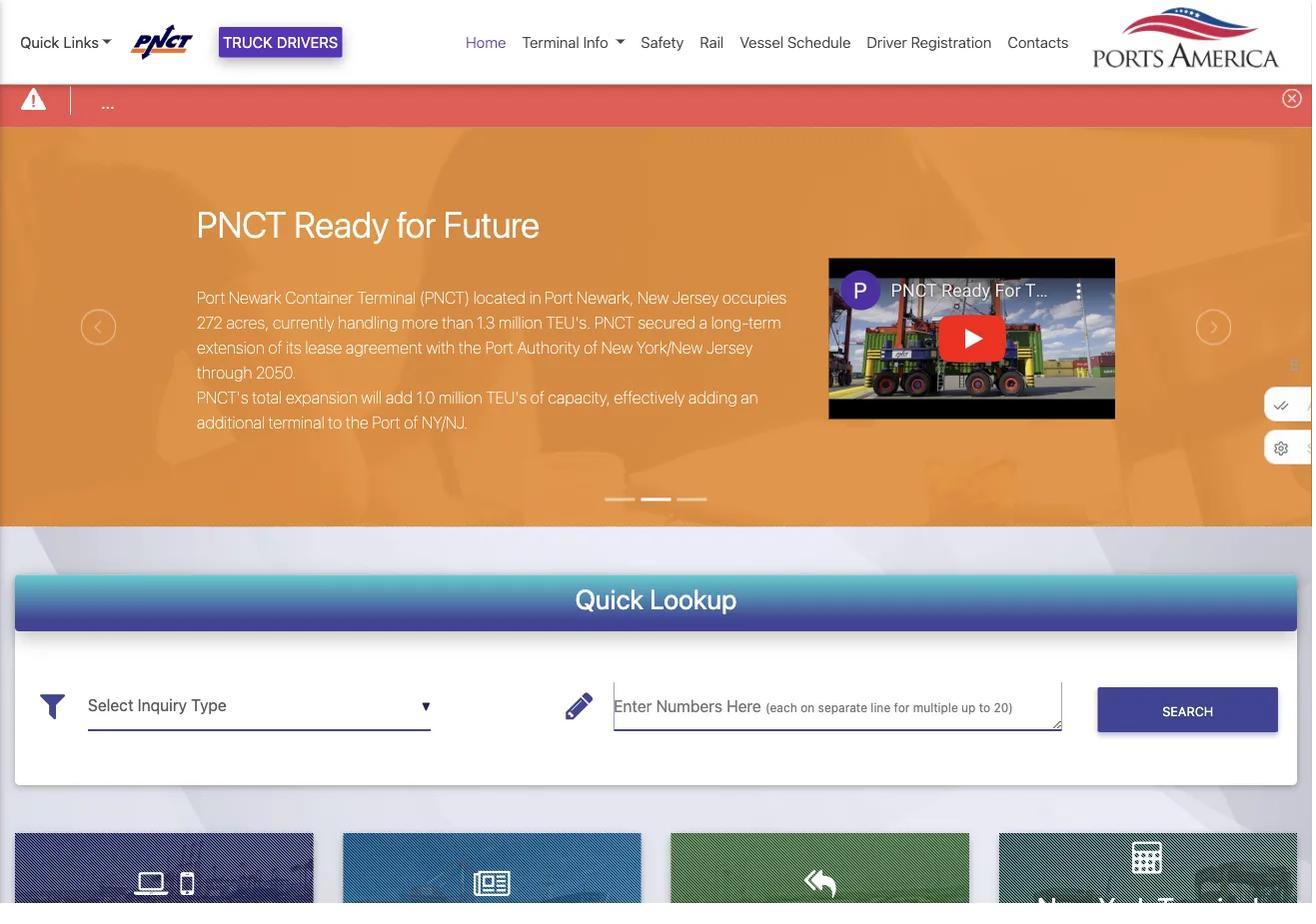 Task type: vqa. For each thing, say whether or not it's contained in the screenshot.
the "on" in the 'Enter Numbers Here (Each On Separate Line For Multiple Up To 20)'
no



Task type: locate. For each thing, give the bounding box(es) containing it.
authority
[[517, 338, 580, 357]]

occupies
[[723, 288, 787, 307]]

newark
[[229, 288, 282, 307]]

0 horizontal spatial to
[[328, 413, 342, 432]]

here
[[727, 697, 762, 716]]

2050.
[[256, 363, 296, 382]]

0 vertical spatial terminal
[[522, 33, 579, 51]]

info
[[583, 33, 609, 51]]

enter
[[614, 697, 652, 716]]

future
[[444, 202, 540, 245]]

0 horizontal spatial the
[[346, 413, 369, 432]]

driver registration link
[[859, 23, 1000, 61]]

extension
[[197, 338, 265, 357]]

total
[[252, 388, 282, 407]]

1 horizontal spatial terminal
[[522, 33, 579, 51]]

located
[[473, 288, 526, 307]]

terminal up handling
[[357, 288, 416, 307]]

a
[[699, 313, 708, 332]]

million
[[499, 313, 542, 332], [439, 388, 482, 407]]

terminal
[[522, 33, 579, 51], [357, 288, 416, 307]]

new up "secured"
[[638, 288, 669, 307]]

home
[[466, 33, 506, 51]]

0 vertical spatial million
[[499, 313, 542, 332]]

272
[[197, 313, 223, 332]]

search
[[1163, 704, 1214, 719]]

new
[[638, 288, 669, 307], [601, 338, 633, 357]]

port down 1.3
[[485, 338, 514, 357]]

0 vertical spatial new
[[638, 288, 669, 307]]

...
[[101, 93, 114, 112]]

quick
[[20, 33, 59, 51], [575, 583, 644, 615]]

capacity,
[[548, 388, 610, 407]]

1 vertical spatial jersey
[[707, 338, 753, 357]]

registration
[[911, 33, 992, 51]]

terminal info link
[[514, 23, 633, 61]]

to inside port newark container terminal (pnct) located in port newark, new jersey occupies 272 acres, currently handling more than 1.3 million teu's.                                 pnct secured a long-term extension of its lease agreement with the port authority of new york/new jersey through 2050. pnct's total expansion will add 1.0 million teu's of capacity,                                 effectively adding an additional terminal to the port of ny/nj.
[[328, 413, 342, 432]]

for right line
[[894, 701, 910, 715]]

quick left lookup
[[575, 583, 644, 615]]

enter numbers here (each on separate line for multiple up to 20)
[[614, 697, 1014, 716]]

0 horizontal spatial pnct
[[197, 202, 286, 245]]

0 vertical spatial quick
[[20, 33, 59, 51]]

pnct down newark,
[[595, 313, 634, 332]]

jersey
[[673, 288, 719, 307], [707, 338, 753, 357]]

terminal inside port newark container terminal (pnct) located in port newark, new jersey occupies 272 acres, currently handling more than 1.3 million teu's.                                 pnct secured a long-term extension of its lease agreement with the port authority of new york/new jersey through 2050. pnct's total expansion will add 1.0 million teu's of capacity,                                 effectively adding an additional terminal to the port of ny/nj.
[[357, 288, 416, 307]]

None text field
[[88, 682, 431, 731], [614, 682, 1062, 731], [88, 682, 431, 731], [614, 682, 1062, 731]]

port right in
[[545, 288, 573, 307]]

1 vertical spatial to
[[979, 701, 991, 715]]

(each
[[766, 701, 797, 715]]

its
[[286, 338, 302, 357]]

of left its
[[268, 338, 282, 357]]

pnct's
[[197, 388, 248, 407]]

search button
[[1098, 688, 1278, 733]]

an
[[741, 388, 758, 407]]

for right ready
[[397, 202, 436, 245]]

port up 272
[[197, 288, 225, 307]]

1.3
[[477, 313, 495, 332]]

1 horizontal spatial quick
[[575, 583, 644, 615]]

truck drivers link
[[219, 27, 342, 57]]

vessel
[[740, 33, 784, 51]]

to down the expansion
[[328, 413, 342, 432]]

quick for quick lookup
[[575, 583, 644, 615]]

1 horizontal spatial for
[[894, 701, 910, 715]]

port
[[197, 288, 225, 307], [545, 288, 573, 307], [485, 338, 514, 357], [372, 413, 401, 432]]

0 horizontal spatial for
[[397, 202, 436, 245]]

0 vertical spatial to
[[328, 413, 342, 432]]

truck
[[223, 33, 273, 51]]

vessel schedule link
[[732, 23, 859, 61]]

of
[[268, 338, 282, 357], [584, 338, 598, 357], [530, 388, 545, 407], [404, 413, 418, 432]]

term
[[749, 313, 781, 332]]

to
[[328, 413, 342, 432], [979, 701, 991, 715]]

to inside the enter numbers here (each on separate line for multiple up to 20)
[[979, 701, 991, 715]]

jersey up a
[[673, 288, 719, 307]]

terminal info
[[522, 33, 609, 51]]

truck drivers
[[223, 33, 338, 51]]

more
[[402, 313, 438, 332]]

currently
[[273, 313, 334, 332]]

pnct
[[197, 202, 286, 245], [595, 313, 634, 332]]

for inside the enter numbers here (each on separate line for multiple up to 20)
[[894, 701, 910, 715]]

with
[[426, 338, 455, 357]]

to right up
[[979, 701, 991, 715]]

0 vertical spatial for
[[397, 202, 436, 245]]

0 horizontal spatial terminal
[[357, 288, 416, 307]]

terminal
[[268, 413, 325, 432]]

million down in
[[499, 313, 542, 332]]

1 horizontal spatial million
[[499, 313, 542, 332]]

new down newark,
[[601, 338, 633, 357]]

links
[[63, 33, 99, 51]]

1 vertical spatial terminal
[[357, 288, 416, 307]]

million up ny/nj.
[[439, 388, 482, 407]]

1 vertical spatial million
[[439, 388, 482, 407]]

0 horizontal spatial quick
[[20, 33, 59, 51]]

1.0
[[417, 388, 435, 407]]

1 vertical spatial quick
[[575, 583, 644, 615]]

1 vertical spatial for
[[894, 701, 910, 715]]

driver registration
[[867, 33, 992, 51]]

additional
[[197, 413, 265, 432]]

the down than
[[459, 338, 482, 357]]

terminal left info
[[522, 33, 579, 51]]

numbers
[[656, 697, 723, 716]]

for
[[397, 202, 436, 245], [894, 701, 910, 715]]

1 horizontal spatial pnct
[[595, 313, 634, 332]]

1 vertical spatial new
[[601, 338, 633, 357]]

jersey down long-
[[707, 338, 753, 357]]

lookup
[[650, 583, 737, 615]]

ready
[[294, 202, 389, 245]]

0 vertical spatial jersey
[[673, 288, 719, 307]]

of right teu's
[[530, 388, 545, 407]]

port down add at left top
[[372, 413, 401, 432]]

1 horizontal spatial to
[[979, 701, 991, 715]]

1 vertical spatial pnct
[[595, 313, 634, 332]]

up
[[962, 701, 976, 715]]

of down teu's.
[[584, 338, 598, 357]]

the down will
[[346, 413, 369, 432]]

0 vertical spatial the
[[459, 338, 482, 357]]

quick left links
[[20, 33, 59, 51]]

adding
[[689, 388, 737, 407]]

the
[[459, 338, 482, 357], [346, 413, 369, 432]]

pnct up newark
[[197, 202, 286, 245]]



Task type: describe. For each thing, give the bounding box(es) containing it.
teu's.
[[546, 313, 591, 332]]

0 vertical spatial pnct
[[197, 202, 286, 245]]

vessel schedule
[[740, 33, 851, 51]]

... alert
[[0, 74, 1312, 128]]

handling
[[338, 313, 398, 332]]

contacts link
[[1000, 23, 1077, 61]]

pnct inside port newark container terminal (pnct) located in port newark, new jersey occupies 272 acres, currently handling more than 1.3 million teu's.                                 pnct secured a long-term extension of its lease agreement with the port authority of new york/new jersey through 2050. pnct's total expansion will add 1.0 million teu's of capacity,                                 effectively adding an additional terminal to the port of ny/nj.
[[595, 313, 634, 332]]

lease
[[305, 338, 342, 357]]

rail link
[[692, 23, 732, 61]]

... link
[[101, 91, 114, 115]]

quick for quick links
[[20, 33, 59, 51]]

expansion
[[286, 388, 358, 407]]

safety link
[[633, 23, 692, 61]]

rail
[[700, 33, 724, 51]]

acres,
[[226, 313, 269, 332]]

will
[[361, 388, 382, 407]]

through
[[197, 363, 252, 382]]

driver
[[867, 33, 907, 51]]

quick links
[[20, 33, 99, 51]]

than
[[442, 313, 473, 332]]

in
[[529, 288, 541, 307]]

pnct ready for future
[[197, 202, 540, 245]]

of down add at left top
[[404, 413, 418, 432]]

york/new
[[637, 338, 703, 357]]

pnct ready for future image
[[0, 128, 1312, 639]]

quick lookup
[[575, 583, 737, 615]]

1 horizontal spatial the
[[459, 338, 482, 357]]

effectively
[[614, 388, 685, 407]]

0 horizontal spatial million
[[439, 388, 482, 407]]

agreement
[[346, 338, 423, 357]]

20)
[[994, 701, 1014, 715]]

line
[[871, 701, 891, 715]]

on
[[801, 701, 815, 715]]

teu's
[[486, 388, 527, 407]]

▼
[[422, 700, 431, 714]]

port newark container terminal (pnct) located in port newark, new jersey occupies 272 acres, currently handling more than 1.3 million teu's.                                 pnct secured a long-term extension of its lease agreement with the port authority of new york/new jersey through 2050. pnct's total expansion will add 1.0 million teu's of capacity,                                 effectively adding an additional terminal to the port of ny/nj.
[[197, 288, 787, 432]]

quick links link
[[20, 31, 112, 53]]

long-
[[711, 313, 749, 332]]

add
[[386, 388, 413, 407]]

home link
[[458, 23, 514, 61]]

separate
[[818, 701, 868, 715]]

contacts
[[1008, 33, 1069, 51]]

container
[[285, 288, 354, 307]]

0 horizontal spatial new
[[601, 338, 633, 357]]

secured
[[638, 313, 696, 332]]

1 vertical spatial the
[[346, 413, 369, 432]]

1 horizontal spatial new
[[638, 288, 669, 307]]

drivers
[[277, 33, 338, 51]]

safety
[[641, 33, 684, 51]]

ny/nj.
[[422, 413, 468, 432]]

schedule
[[788, 33, 851, 51]]

(pnct)
[[420, 288, 470, 307]]

close image
[[1282, 88, 1302, 108]]

newark,
[[577, 288, 634, 307]]

multiple
[[913, 701, 958, 715]]



